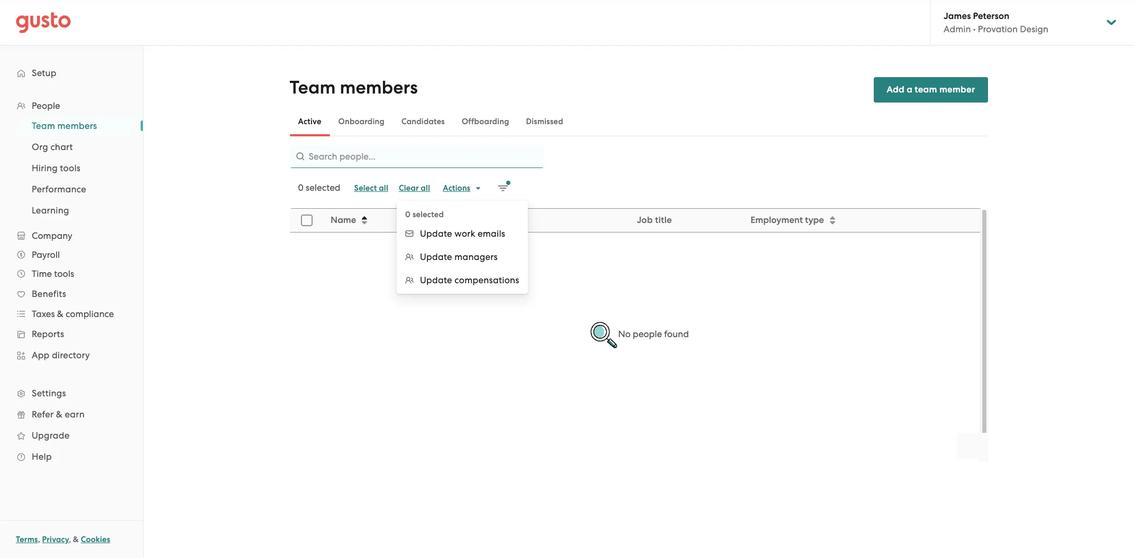 Task type: locate. For each thing, give the bounding box(es) containing it.
performance link
[[19, 180, 132, 199]]

team
[[290, 77, 336, 98], [32, 121, 55, 131]]

team members
[[290, 77, 418, 98], [32, 121, 97, 131]]

1 horizontal spatial 0 selected
[[405, 210, 444, 220]]

team
[[915, 84, 937, 95]]

1 all from the left
[[379, 184, 388, 193]]

0 horizontal spatial selected
[[306, 182, 340, 193]]

learning
[[32, 205, 69, 216]]

0 horizontal spatial team members
[[32, 121, 97, 131]]

,
[[38, 535, 40, 545], [69, 535, 71, 545]]

upgrade link
[[11, 426, 132, 445]]

3 update from the top
[[420, 275, 452, 286]]

refer & earn link
[[11, 405, 132, 424]]

all for select all
[[379, 184, 388, 193]]

compliance
[[66, 309, 114, 319]]

& left cookies button
[[73, 535, 79, 545]]

1 vertical spatial selected
[[413, 210, 444, 220]]

1 horizontal spatial all
[[421, 184, 430, 193]]

team members link
[[19, 116, 132, 135]]

add a team member button
[[874, 77, 988, 103]]

team members down people dropdown button
[[32, 121, 97, 131]]

org
[[32, 142, 48, 152]]

0 vertical spatial &
[[57, 309, 63, 319]]

1 vertical spatial team members
[[32, 121, 97, 131]]

1 vertical spatial &
[[56, 409, 62, 420]]

title
[[655, 215, 672, 226]]

list
[[0, 96, 143, 468], [0, 115, 143, 221]]

, left privacy link
[[38, 535, 40, 545]]

selected
[[306, 182, 340, 193], [413, 210, 444, 220]]

1 vertical spatial 0 selected
[[405, 210, 444, 220]]

org chart link
[[19, 138, 132, 157]]

update managers
[[420, 252, 498, 262]]

add a team member
[[887, 84, 975, 95]]

2 , from the left
[[69, 535, 71, 545]]

update compensations button
[[397, 269, 528, 292]]

1 horizontal spatial team
[[290, 77, 336, 98]]

tools down payroll dropdown button
[[54, 269, 74, 279]]

1 horizontal spatial team members
[[290, 77, 418, 98]]

company button
[[11, 226, 132, 245]]

payroll
[[32, 250, 60, 260]]

directory
[[52, 350, 90, 361]]

team down the people
[[32, 121, 55, 131]]

0 selected up select all rows on this page checkbox
[[298, 182, 340, 193]]

0 vertical spatial team
[[290, 77, 336, 98]]

0 horizontal spatial members
[[57, 121, 97, 131]]

tools for hiring tools
[[60, 163, 81, 173]]

& right taxes
[[57, 309, 63, 319]]

update up update compensations button
[[420, 252, 452, 262]]

0 horizontal spatial ,
[[38, 535, 40, 545]]

update left the "work"
[[420, 229, 452, 239]]

tools for time tools
[[54, 269, 74, 279]]

all inside button
[[421, 184, 430, 193]]

2 update from the top
[[420, 252, 452, 262]]

0 selected group
[[397, 222, 528, 292]]

gusto navigation element
[[0, 45, 143, 485]]

1 vertical spatial 0
[[405, 210, 411, 220]]

1 horizontal spatial 0
[[405, 210, 411, 220]]

hiring
[[32, 163, 58, 173]]

compensations
[[455, 275, 519, 286]]

onboarding button
[[330, 109, 393, 134]]

update down update managers on the left
[[420, 275, 452, 286]]

employment type button
[[744, 209, 979, 232]]

job
[[637, 215, 653, 226]]

hiring tools link
[[19, 159, 132, 178]]

1 list from the top
[[0, 96, 143, 468]]

& inside dropdown button
[[57, 309, 63, 319]]

benefits
[[32, 289, 66, 299]]

hiring tools
[[32, 163, 81, 173]]

all
[[379, 184, 388, 193], [421, 184, 430, 193]]

select all button
[[349, 180, 394, 197]]

0 vertical spatial update
[[420, 229, 452, 239]]

0 horizontal spatial 0 selected
[[298, 182, 340, 193]]

0 vertical spatial members
[[340, 77, 418, 98]]

emails
[[478, 229, 505, 239]]

type
[[805, 215, 824, 226]]

refer
[[32, 409, 54, 420]]

0
[[298, 182, 303, 193], [405, 210, 411, 220]]

all right clear
[[421, 184, 430, 193]]

select
[[354, 184, 377, 193]]

0 selected
[[298, 182, 340, 193], [405, 210, 444, 220]]

members
[[340, 77, 418, 98], [57, 121, 97, 131]]

1 vertical spatial tools
[[54, 269, 74, 279]]

update
[[420, 229, 452, 239], [420, 252, 452, 262], [420, 275, 452, 286]]

performance
[[32, 184, 86, 195]]

0 horizontal spatial 0
[[298, 182, 303, 193]]

1 vertical spatial update
[[420, 252, 452, 262]]

2 all from the left
[[421, 184, 430, 193]]

clear
[[399, 184, 419, 193]]

taxes
[[32, 309, 55, 319]]

team members up the onboarding button
[[290, 77, 418, 98]]

tools down "org chart" link
[[60, 163, 81, 173]]

1 horizontal spatial ,
[[69, 535, 71, 545]]

payroll button
[[11, 245, 132, 264]]

0 down clear
[[405, 210, 411, 220]]

update for update managers
[[420, 252, 452, 262]]

clear all
[[399, 184, 430, 193]]

members up the onboarding button
[[340, 77, 418, 98]]

privacy
[[42, 535, 69, 545]]

tools inside dropdown button
[[54, 269, 74, 279]]

reports
[[32, 329, 64, 340]]

all right select
[[379, 184, 388, 193]]

, left cookies button
[[69, 535, 71, 545]]

taxes & compliance button
[[11, 305, 132, 324]]

0 vertical spatial tools
[[60, 163, 81, 173]]

2 vertical spatial update
[[420, 275, 452, 286]]

all inside button
[[379, 184, 388, 193]]

selected up select all rows on this page checkbox
[[306, 182, 340, 193]]

& left the earn
[[56, 409, 62, 420]]

member
[[939, 84, 975, 95]]

selected down clear all
[[413, 210, 444, 220]]

no people found
[[618, 329, 689, 340]]

dismissed
[[526, 117, 563, 126]]

company
[[32, 231, 72, 241]]

1 vertical spatial team
[[32, 121, 55, 131]]

team up active button
[[290, 77, 336, 98]]

candidates
[[401, 117, 445, 126]]

benefits link
[[11, 285, 132, 304]]

members inside gusto navigation element
[[57, 121, 97, 131]]

job title
[[637, 215, 672, 226]]

tools
[[60, 163, 81, 173], [54, 269, 74, 279]]

1 horizontal spatial selected
[[413, 210, 444, 220]]

learning link
[[19, 201, 132, 220]]

members down people dropdown button
[[57, 121, 97, 131]]

0 up select all rows on this page checkbox
[[298, 182, 303, 193]]

employment
[[750, 215, 803, 226]]

2 list from the top
[[0, 115, 143, 221]]

update managers button
[[397, 245, 528, 269]]

1 update from the top
[[420, 229, 452, 239]]

0 selected down clear all
[[405, 210, 444, 220]]

update for update work emails
[[420, 229, 452, 239]]

all for clear all
[[421, 184, 430, 193]]

0 vertical spatial selected
[[306, 182, 340, 193]]

0 horizontal spatial all
[[379, 184, 388, 193]]

0 horizontal spatial team
[[32, 121, 55, 131]]

1 horizontal spatial members
[[340, 77, 418, 98]]

earn
[[65, 409, 85, 420]]

1 vertical spatial members
[[57, 121, 97, 131]]



Task type: vqa. For each thing, say whether or not it's contained in the screenshot.
the bottom tools
yes



Task type: describe. For each thing, give the bounding box(es) containing it.
0 selected status
[[298, 182, 340, 193]]

offboarding
[[462, 117, 509, 126]]

update for update compensations
[[420, 275, 452, 286]]

people
[[633, 329, 662, 340]]

a
[[907, 84, 912, 95]]

name
[[330, 215, 356, 226]]

settings
[[32, 388, 66, 399]]

employment type
[[750, 215, 824, 226]]

name button
[[324, 209, 446, 232]]

update work emails
[[420, 229, 505, 239]]

Select all rows on this page checkbox
[[295, 209, 318, 232]]

design
[[1020, 24, 1048, 34]]

update work emails button
[[397, 222, 528, 245]]

setup link
[[11, 63, 132, 83]]

time tools
[[32, 269, 74, 279]]

taxes & compliance
[[32, 309, 114, 319]]

people
[[32, 100, 60, 111]]

provation
[[978, 24, 1018, 34]]

onboarding
[[338, 117, 385, 126]]

james
[[944, 11, 971, 22]]

update compensations
[[420, 275, 519, 286]]

managers
[[455, 252, 498, 262]]

privacy link
[[42, 535, 69, 545]]

admin
[[944, 24, 971, 34]]

0 vertical spatial 0 selected
[[298, 182, 340, 193]]

org chart
[[32, 142, 73, 152]]

& for compliance
[[57, 309, 63, 319]]

help link
[[11, 447, 132, 467]]

time tools button
[[11, 264, 132, 284]]

select all
[[354, 184, 388, 193]]

offboarding button
[[453, 109, 518, 134]]

app directory
[[32, 350, 90, 361]]

0 vertical spatial 0
[[298, 182, 303, 193]]

add
[[887, 84, 904, 95]]

time
[[32, 269, 52, 279]]

actions
[[443, 184, 470, 193]]

terms link
[[16, 535, 38, 545]]

list containing team members
[[0, 115, 143, 221]]

2 vertical spatial &
[[73, 535, 79, 545]]

dismissed button
[[518, 109, 572, 134]]

refer & earn
[[32, 409, 85, 420]]

Search people... field
[[290, 145, 543, 168]]

cookies button
[[81, 534, 110, 546]]

work
[[455, 229, 475, 239]]

candidates button
[[393, 109, 453, 134]]

terms , privacy , & cookies
[[16, 535, 110, 545]]

no
[[618, 329, 631, 340]]

team members tab list
[[290, 107, 988, 136]]

setup
[[32, 68, 56, 78]]

app
[[32, 350, 49, 361]]

active
[[298, 117, 321, 126]]

list containing people
[[0, 96, 143, 468]]

cookies
[[81, 535, 110, 545]]

james peterson admin • provation design
[[944, 11, 1048, 34]]

upgrade
[[32, 431, 70, 441]]

reports link
[[11, 325, 132, 344]]

terms
[[16, 535, 38, 545]]

chart
[[50, 142, 73, 152]]

•
[[973, 24, 976, 34]]

actions button
[[438, 180, 487, 197]]

team members inside gusto navigation element
[[32, 121, 97, 131]]

home image
[[16, 12, 71, 33]]

people button
[[11, 96, 132, 115]]

peterson
[[973, 11, 1009, 22]]

new notifications image
[[498, 181, 511, 194]]

help
[[32, 452, 52, 462]]

& for earn
[[56, 409, 62, 420]]

active button
[[290, 109, 330, 134]]

team inside gusto navigation element
[[32, 121, 55, 131]]

0 vertical spatial team members
[[290, 77, 418, 98]]

found
[[664, 329, 689, 340]]

settings link
[[11, 384, 132, 403]]

1 , from the left
[[38, 535, 40, 545]]

app directory link
[[11, 346, 132, 365]]

clear all button
[[394, 180, 435, 197]]



